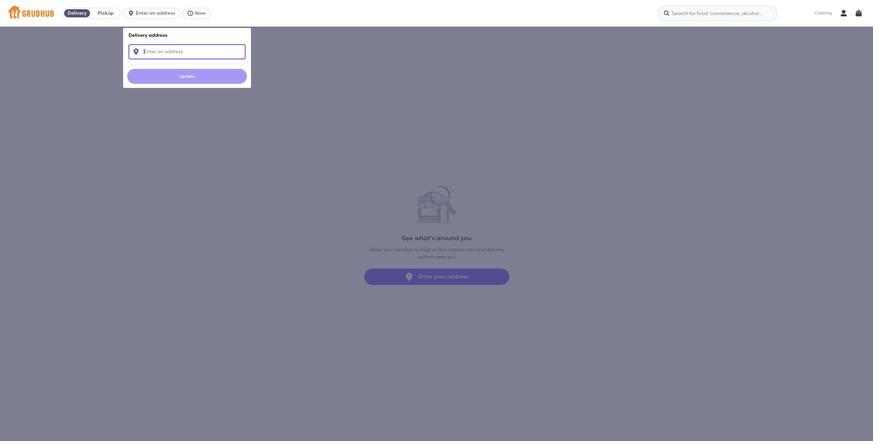 Task type: describe. For each thing, give the bounding box(es) containing it.
update
[[180, 74, 195, 79]]

you inside the share your location to help us find restaurants and delivery options near you
[[448, 254, 456, 260]]

enter your address
[[418, 274, 469, 280]]

svg image inside enter an address button
[[128, 10, 134, 17]]

location
[[395, 247, 414, 253]]

position icon image
[[405, 272, 414, 282]]

your for enter
[[434, 274, 446, 280]]

restaurants
[[448, 247, 475, 253]]

address for enter your address
[[447, 274, 469, 280]]

delivery
[[486, 247, 504, 253]]

your for share
[[384, 247, 394, 253]]

enter an address button
[[123, 8, 183, 19]]

share
[[369, 247, 383, 253]]

see
[[402, 235, 413, 242]]

address for enter an address
[[157, 10, 175, 16]]

1 horizontal spatial you
[[461, 235, 472, 242]]

delivery for delivery address
[[129, 32, 148, 38]]

us
[[432, 247, 437, 253]]

help
[[421, 247, 431, 253]]

share your location to help us find restaurants and delivery options near you
[[369, 247, 504, 260]]

delivery button
[[63, 8, 91, 19]]

enter your address button
[[364, 269, 509, 285]]

delivery address
[[129, 32, 168, 38]]

see what's around you
[[402, 235, 472, 242]]

main navigation navigation
[[0, 0, 874, 442]]

catering button
[[810, 6, 837, 21]]

what's
[[415, 235, 435, 242]]

update button
[[127, 69, 247, 84]]

and
[[476, 247, 485, 253]]

now
[[195, 10, 206, 16]]

find
[[438, 247, 447, 253]]

svg image inside now button
[[187, 10, 194, 17]]



Task type: vqa. For each thing, say whether or not it's contained in the screenshot.
rightmost "Grubhub plus flag logo"
no



Task type: locate. For each thing, give the bounding box(es) containing it.
1 vertical spatial address
[[149, 32, 168, 38]]

0 horizontal spatial your
[[384, 247, 394, 253]]

your down near
[[434, 274, 446, 280]]

1 vertical spatial your
[[434, 274, 446, 280]]

0 horizontal spatial delivery
[[68, 10, 87, 16]]

delivery left pickup
[[68, 10, 87, 16]]

catering
[[815, 11, 833, 15]]

delivery
[[68, 10, 87, 16], [129, 32, 148, 38]]

an
[[149, 10, 155, 16]]

0 vertical spatial delivery
[[68, 10, 87, 16]]

0 vertical spatial address
[[157, 10, 175, 16]]

0 vertical spatial you
[[461, 235, 472, 242]]

1 horizontal spatial svg image
[[855, 9, 863, 17]]

1 vertical spatial enter
[[418, 274, 433, 280]]

1 vertical spatial you
[[448, 254, 456, 260]]

you up restaurants
[[461, 235, 472, 242]]

your inside the share your location to help us find restaurants and delivery options near you
[[384, 247, 394, 253]]

0 vertical spatial your
[[384, 247, 394, 253]]

1 horizontal spatial delivery
[[129, 32, 148, 38]]

1 vertical spatial delivery
[[129, 32, 148, 38]]

address inside enter an address button
[[157, 10, 175, 16]]

2 vertical spatial address
[[447, 274, 469, 280]]

0 horizontal spatial you
[[448, 254, 456, 260]]

your inside button
[[434, 274, 446, 280]]

delivery for delivery
[[68, 10, 87, 16]]

address down restaurants
[[447, 274, 469, 280]]

svg image
[[128, 10, 134, 17], [664, 10, 671, 17], [132, 48, 140, 56]]

pickup button
[[91, 8, 120, 19]]

enter
[[136, 10, 148, 16], [418, 274, 433, 280]]

svg image
[[855, 9, 863, 17], [187, 10, 194, 17]]

around
[[437, 235, 459, 242]]

address down enter an address
[[149, 32, 168, 38]]

Enter an address search field
[[129, 44, 246, 59]]

enter left an
[[136, 10, 148, 16]]

you right near
[[448, 254, 456, 260]]

enter right position icon
[[418, 274, 433, 280]]

delivery inside button
[[68, 10, 87, 16]]

enter inside main navigation navigation
[[136, 10, 148, 16]]

enter for enter an address
[[136, 10, 148, 16]]

to
[[415, 247, 420, 253]]

address inside enter your address button
[[447, 274, 469, 280]]

0 vertical spatial enter
[[136, 10, 148, 16]]

options
[[418, 254, 435, 260]]

0 horizontal spatial svg image
[[187, 10, 194, 17]]

1 horizontal spatial your
[[434, 274, 446, 280]]

1 horizontal spatial enter
[[418, 274, 433, 280]]

address
[[157, 10, 175, 16], [149, 32, 168, 38], [447, 274, 469, 280]]

0 horizontal spatial enter
[[136, 10, 148, 16]]

enter an address
[[136, 10, 175, 16]]

near
[[436, 254, 447, 260]]

enter for enter your address
[[418, 274, 433, 280]]

your
[[384, 247, 394, 253], [434, 274, 446, 280]]

you
[[461, 235, 472, 242], [448, 254, 456, 260]]

address right an
[[157, 10, 175, 16]]

delivery down enter an address button
[[129, 32, 148, 38]]

now button
[[183, 8, 213, 19]]

your right share
[[384, 247, 394, 253]]

pickup
[[98, 10, 114, 16]]



